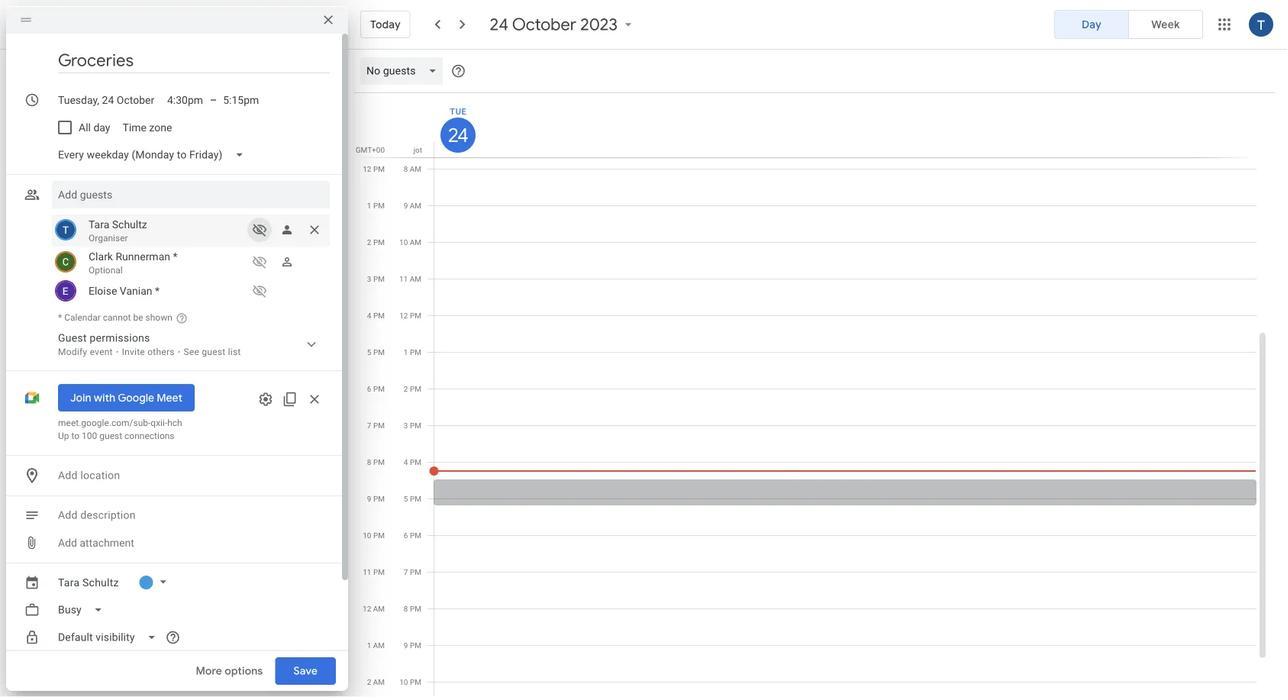 Task type: vqa. For each thing, say whether or not it's contained in the screenshot.
left 8 PM
yes



Task type: locate. For each thing, give the bounding box(es) containing it.
* down tara schultz, organiser tree item
[[173, 250, 178, 263]]

0 vertical spatial 3 pm
[[367, 274, 385, 283]]

pm
[[373, 164, 385, 173], [373, 201, 385, 210], [373, 238, 385, 247], [373, 274, 385, 283], [373, 311, 385, 320], [410, 311, 422, 320], [373, 348, 385, 357], [410, 348, 422, 357], [373, 384, 385, 393], [410, 384, 422, 393], [373, 421, 385, 430], [410, 421, 422, 430], [373, 458, 385, 467], [410, 458, 422, 467], [373, 494, 385, 503], [410, 494, 422, 503], [373, 531, 385, 540], [410, 531, 422, 540], [373, 568, 385, 577], [410, 568, 422, 577], [410, 604, 422, 613], [410, 641, 422, 650], [410, 677, 422, 687]]

7
[[367, 421, 372, 430], [404, 568, 408, 577]]

day
[[1082, 18, 1102, 31]]

0 vertical spatial 8
[[404, 164, 408, 173]]

24 down tue
[[448, 123, 467, 147]]

10 pm up 11 pm
[[363, 531, 385, 540]]

24 left october
[[490, 14, 509, 35]]

1 vertical spatial guest
[[100, 431, 122, 441]]

up
[[58, 431, 69, 441]]

1 horizontal spatial 8 pm
[[404, 604, 422, 613]]

7 pm
[[367, 421, 385, 430], [404, 568, 422, 577]]

1 vertical spatial 7
[[404, 568, 408, 577]]

0 vertical spatial 7
[[367, 421, 372, 430]]

tara for tara schultz
[[58, 576, 80, 589]]

9 pm
[[367, 494, 385, 503], [404, 641, 422, 650]]

2 horizontal spatial *
[[173, 250, 178, 263]]

10 up 11 pm
[[363, 531, 372, 540]]

9 am
[[404, 201, 422, 210]]

0 horizontal spatial tara
[[58, 576, 80, 589]]

0 horizontal spatial 5
[[367, 348, 372, 357]]

show schedule of clark runnerman image
[[247, 250, 272, 274]]

12
[[363, 164, 372, 173], [400, 311, 408, 320], [363, 604, 371, 613]]

am down 10 am
[[410, 274, 422, 283]]

2 vertical spatial 10
[[400, 677, 408, 687]]

with
[[94, 391, 115, 404]]

0 horizontal spatial *
[[58, 312, 62, 323]]

12 down 11 am
[[400, 311, 408, 320]]

–
[[210, 94, 217, 106]]

1 horizontal spatial guest
[[202, 347, 226, 357]]

10
[[399, 238, 408, 247], [363, 531, 372, 540], [400, 677, 408, 687]]

0 vertical spatial 6
[[367, 384, 372, 393]]

to element
[[210, 94, 217, 106]]

6
[[367, 384, 372, 393], [404, 531, 408, 540]]

1 horizontal spatial 7
[[404, 568, 408, 577]]

12 pm down 11 am
[[400, 311, 422, 320]]

None field
[[361, 57, 450, 85], [52, 141, 256, 169], [52, 597, 115, 624], [52, 624, 169, 652], [361, 57, 450, 85], [52, 141, 256, 169], [52, 597, 115, 624], [52, 624, 169, 652]]

24
[[490, 14, 509, 35], [448, 123, 467, 147]]

2 vertical spatial 12
[[363, 604, 371, 613]]

see guest list
[[184, 347, 241, 357]]

4
[[367, 311, 372, 320], [404, 458, 408, 467]]

0 horizontal spatial 3
[[367, 274, 372, 283]]

3 add from the top
[[58, 537, 77, 549]]

12 down gmt+00
[[363, 164, 372, 173]]

1 pm left 9 am
[[367, 201, 385, 210]]

time zone button
[[116, 114, 178, 141]]

1 horizontal spatial 5 pm
[[404, 494, 422, 503]]

0 vertical spatial 11
[[399, 274, 408, 283]]

9 right 1 am
[[404, 641, 408, 650]]

2 vertical spatial 8
[[404, 604, 408, 613]]

0 horizontal spatial 12 pm
[[363, 164, 385, 173]]

11 am
[[399, 274, 422, 283]]

1 horizontal spatial 3
[[404, 421, 408, 430]]

1 add from the top
[[58, 469, 78, 482]]

11 up 12 am
[[363, 568, 372, 577]]

5
[[367, 348, 372, 357], [404, 494, 408, 503]]

tara inside tara schultz organiser
[[89, 218, 109, 231]]

1 vertical spatial 2 pm
[[404, 384, 422, 393]]

add attachment button
[[52, 529, 140, 557]]

1 horizontal spatial 12 pm
[[400, 311, 422, 320]]

9 pm up 11 pm
[[367, 494, 385, 503]]

am for 1 am
[[373, 641, 385, 650]]

0 vertical spatial 2 pm
[[367, 238, 385, 247]]

today
[[370, 18, 401, 31]]

1 vertical spatial 10
[[363, 531, 372, 540]]

add left location
[[58, 469, 78, 482]]

connections
[[125, 431, 175, 441]]

am for 10 am
[[410, 238, 422, 247]]

schultz for tara schultz
[[82, 576, 119, 589]]

0 vertical spatial 1 pm
[[367, 201, 385, 210]]

am down 9 am
[[410, 238, 422, 247]]

qxii-
[[151, 418, 167, 428]]

1 vertical spatial 5
[[404, 494, 408, 503]]

0 vertical spatial 4 pm
[[367, 311, 385, 320]]

1 vertical spatial tara
[[58, 576, 80, 589]]

11 for 11 am
[[399, 274, 408, 283]]

2 add from the top
[[58, 509, 78, 522]]

0 vertical spatial 9
[[404, 201, 408, 210]]

tara down 'add attachment' button
[[58, 576, 80, 589]]

1 vertical spatial 6 pm
[[404, 531, 422, 540]]

1 vertical spatial 24
[[448, 123, 467, 147]]

11 down 10 am
[[399, 274, 408, 283]]

4 pm
[[367, 311, 385, 320], [404, 458, 422, 467]]

add attachment
[[58, 537, 134, 549]]

0 horizontal spatial 6 pm
[[367, 384, 385, 393]]

1 vertical spatial 6
[[404, 531, 408, 540]]

0 horizontal spatial 10 pm
[[363, 531, 385, 540]]

1 horizontal spatial 6 pm
[[404, 531, 422, 540]]

all
[[79, 121, 91, 134]]

option group
[[1055, 10, 1204, 39]]

1 down 11 am
[[404, 348, 408, 357]]

Day radio
[[1055, 10, 1130, 39]]

1 vertical spatial 9 pm
[[404, 641, 422, 650]]

* inside eloise vanian tree item
[[155, 285, 160, 297]]

0 horizontal spatial 6
[[367, 384, 372, 393]]

5 pm
[[367, 348, 385, 357], [404, 494, 422, 503]]

am up 1 am
[[373, 604, 385, 613]]

Start date text field
[[58, 91, 155, 109]]

tara for tara schultz organiser
[[89, 218, 109, 231]]

add inside add location 'dropdown button'
[[58, 469, 78, 482]]

0 vertical spatial tara
[[89, 218, 109, 231]]

meet
[[157, 391, 183, 404]]

1 vertical spatial *
[[155, 285, 160, 297]]

0 vertical spatial 24
[[490, 14, 509, 35]]

guests invited to this event. tree
[[52, 215, 330, 303]]

1 vertical spatial add
[[58, 509, 78, 522]]

9 up 10 am
[[404, 201, 408, 210]]

10 pm right 2 am
[[400, 677, 422, 687]]

1 horizontal spatial tara
[[89, 218, 109, 231]]

1 left 9 am
[[367, 201, 372, 210]]

be
[[133, 312, 143, 323]]

schultz down 'add attachment' button
[[82, 576, 119, 589]]

2
[[367, 238, 372, 247], [404, 384, 408, 393], [367, 677, 371, 687]]

0 vertical spatial 5 pm
[[367, 348, 385, 357]]

12 down 11 pm
[[363, 604, 371, 613]]

0 vertical spatial add
[[58, 469, 78, 482]]

time
[[123, 121, 147, 134]]

0 horizontal spatial 11
[[363, 568, 372, 577]]

9 up 11 pm
[[367, 494, 372, 503]]

to
[[71, 431, 80, 441]]

schultz
[[112, 218, 147, 231], [82, 576, 119, 589]]

0 horizontal spatial 8 pm
[[367, 458, 385, 467]]

1 vertical spatial 3
[[404, 421, 408, 430]]

1 horizontal spatial 1 pm
[[404, 348, 422, 357]]

24 column header
[[434, 93, 1257, 157]]

* left calendar
[[58, 312, 62, 323]]

clark runnerman * optional
[[89, 250, 178, 276]]

1 down 12 am
[[367, 641, 371, 650]]

0 vertical spatial 9 pm
[[367, 494, 385, 503]]

0 vertical spatial 5
[[367, 348, 372, 357]]

1 vertical spatial schultz
[[82, 576, 119, 589]]

10 right 2 am
[[400, 677, 408, 687]]

schultz inside tara schultz organiser
[[112, 218, 147, 231]]

12 am
[[363, 604, 385, 613]]

1 vertical spatial 7 pm
[[404, 568, 422, 577]]

others
[[148, 347, 175, 357]]

tara
[[89, 218, 109, 231], [58, 576, 80, 589]]

add inside add description dropdown button
[[58, 509, 78, 522]]

0 horizontal spatial 3 pm
[[367, 274, 385, 283]]

* inside clark runnerman * optional
[[173, 250, 178, 263]]

1 vertical spatial 8 pm
[[404, 604, 422, 613]]

1 horizontal spatial *
[[155, 285, 160, 297]]

am down 8 am
[[410, 201, 422, 210]]

guest
[[202, 347, 226, 357], [100, 431, 122, 441]]

2 vertical spatial 9
[[404, 641, 408, 650]]

add inside 'add attachment' button
[[58, 537, 77, 549]]

eloise vanian tree item
[[52, 279, 330, 303]]

add
[[58, 469, 78, 482], [58, 509, 78, 522], [58, 537, 77, 549]]

am down 1 am
[[373, 677, 385, 687]]

0 vertical spatial *
[[173, 250, 178, 263]]

1 horizontal spatial 10 pm
[[400, 677, 422, 687]]

8
[[404, 164, 408, 173], [367, 458, 372, 467], [404, 604, 408, 613]]

am for 9 am
[[410, 201, 422, 210]]

9 pm right 1 am
[[404, 641, 422, 650]]

0 horizontal spatial guest
[[100, 431, 122, 441]]

0 horizontal spatial 9 pm
[[367, 494, 385, 503]]

vanian
[[120, 285, 152, 297]]

1 vertical spatial 11
[[363, 568, 372, 577]]

Start time text field
[[167, 91, 204, 109]]

1 horizontal spatial 11
[[399, 274, 408, 283]]

3 pm
[[367, 274, 385, 283], [404, 421, 422, 430]]

0 vertical spatial guest
[[202, 347, 226, 357]]

0 vertical spatial 4
[[367, 311, 372, 320]]

tara schultz
[[58, 576, 119, 589]]

show schedule of eloise vanian image
[[247, 279, 272, 303]]

guest left list
[[202, 347, 226, 357]]

12 pm down gmt+00
[[363, 164, 385, 173]]

tara up organiser
[[89, 218, 109, 231]]

modify event
[[58, 347, 113, 357]]

optional
[[89, 265, 123, 276]]

shown
[[146, 312, 172, 323]]

10 up 11 am
[[399, 238, 408, 247]]

1 vertical spatial 4 pm
[[404, 458, 422, 467]]

3
[[367, 274, 372, 283], [404, 421, 408, 430]]

guest down the meet.google.com/sub-
[[100, 431, 122, 441]]

add for add attachment
[[58, 537, 77, 549]]

11
[[399, 274, 408, 283], [363, 568, 372, 577]]

1 horizontal spatial 4
[[404, 458, 408, 467]]

1 pm down 11 am
[[404, 348, 422, 357]]

* right vanian
[[155, 285, 160, 297]]

1 horizontal spatial 6
[[404, 531, 408, 540]]

12 pm
[[363, 164, 385, 173], [400, 311, 422, 320]]

1 vertical spatial 9
[[367, 494, 372, 503]]

0 horizontal spatial 7 pm
[[367, 421, 385, 430]]

invite others
[[122, 347, 175, 357]]

1 vertical spatial 5 pm
[[404, 494, 422, 503]]

tue
[[450, 107, 467, 116]]

1 horizontal spatial 4 pm
[[404, 458, 422, 467]]

1 vertical spatial 1 pm
[[404, 348, 422, 357]]

hch
[[167, 418, 182, 428]]

1 pm
[[367, 201, 385, 210], [404, 348, 422, 357]]

october
[[513, 14, 577, 35]]

schultz up organiser
[[112, 218, 147, 231]]

0 vertical spatial 1
[[367, 201, 372, 210]]

am up 2 am
[[373, 641, 385, 650]]

0 vertical spatial 12 pm
[[363, 164, 385, 173]]

see
[[184, 347, 199, 357]]

10 pm
[[363, 531, 385, 540], [400, 677, 422, 687]]

add up add attachment on the bottom left
[[58, 509, 78, 522]]

zone
[[149, 121, 172, 134]]

0 vertical spatial 10
[[399, 238, 408, 247]]

0 vertical spatial 10 pm
[[363, 531, 385, 540]]

add left attachment
[[58, 537, 77, 549]]

clark
[[89, 250, 113, 263]]

1 vertical spatial 8
[[367, 458, 372, 467]]

8 pm
[[367, 458, 385, 467], [404, 604, 422, 613]]

6 pm
[[367, 384, 385, 393], [404, 531, 422, 540]]

am down jot
[[410, 164, 422, 173]]

am
[[410, 164, 422, 173], [410, 201, 422, 210], [410, 238, 422, 247], [410, 274, 422, 283], [373, 604, 385, 613], [373, 641, 385, 650], [373, 677, 385, 687]]



Task type: describe. For each thing, give the bounding box(es) containing it.
* calendar cannot be shown
[[58, 312, 172, 323]]

* for eloise vanian *
[[155, 285, 160, 297]]

1 horizontal spatial 7 pm
[[404, 568, 422, 577]]

* for clark runnerman * optional
[[173, 250, 178, 263]]

event
[[90, 347, 113, 357]]

24 grid
[[354, 93, 1269, 697]]

runnerman
[[116, 250, 170, 263]]

tara schultz organiser
[[89, 218, 147, 244]]

1 vertical spatial 3 pm
[[404, 421, 422, 430]]

eloise vanian *
[[89, 285, 160, 297]]

jot
[[414, 145, 422, 154]]

day
[[93, 121, 110, 134]]

clark runnerman, optional tree item
[[52, 247, 330, 279]]

0 horizontal spatial 2 pm
[[367, 238, 385, 247]]

am for 11 am
[[410, 274, 422, 283]]

week
[[1152, 18, 1181, 31]]

1 horizontal spatial 24
[[490, 14, 509, 35]]

google
[[118, 391, 154, 404]]

0 vertical spatial 3
[[367, 274, 372, 283]]

1 horizontal spatial 2 pm
[[404, 384, 422, 393]]

8 am
[[404, 164, 422, 173]]

100
[[82, 431, 97, 441]]

2 vertical spatial 1
[[367, 641, 371, 650]]

tue 24
[[448, 107, 467, 147]]

list
[[228, 347, 241, 357]]

24 october 2023
[[490, 14, 618, 35]]

gmt+00
[[356, 145, 385, 154]]

0 horizontal spatial 7
[[367, 421, 372, 430]]

24 inside tue 24
[[448, 123, 467, 147]]

time zone
[[123, 121, 172, 134]]

schultz for tara schultz organiser
[[112, 218, 147, 231]]

meet.google.com/sub-
[[58, 418, 151, 428]]

am for 2 am
[[373, 677, 385, 687]]

1 vertical spatial 12
[[400, 311, 408, 320]]

1 horizontal spatial 9 pm
[[404, 641, 422, 650]]

1 vertical spatial 10 pm
[[400, 677, 422, 687]]

join with google meet link
[[58, 384, 195, 412]]

0 horizontal spatial 1 pm
[[367, 201, 385, 210]]

add description button
[[52, 502, 330, 529]]

0 horizontal spatial 4
[[367, 311, 372, 320]]

2 vertical spatial 2
[[367, 677, 371, 687]]

add for add description
[[58, 509, 78, 522]]

join
[[70, 391, 91, 404]]

0 vertical spatial 2
[[367, 238, 372, 247]]

Add title text field
[[58, 49, 330, 72]]

24 october 2023 button
[[484, 14, 643, 35]]

permissions
[[90, 332, 150, 344]]

1 vertical spatial 4
[[404, 458, 408, 467]]

join with google meet
[[70, 391, 183, 404]]

1 am
[[367, 641, 385, 650]]

cannot
[[103, 312, 131, 323]]

Guests text field
[[58, 181, 324, 209]]

organiser
[[89, 233, 128, 244]]

1 vertical spatial 12 pm
[[400, 311, 422, 320]]

2 vertical spatial *
[[58, 312, 62, 323]]

10 am
[[399, 238, 422, 247]]

2023
[[581, 14, 618, 35]]

2 am
[[367, 677, 385, 687]]

location
[[80, 469, 120, 482]]

calendar
[[64, 312, 101, 323]]

0 vertical spatial 7 pm
[[367, 421, 385, 430]]

1 vertical spatial 2
[[404, 384, 408, 393]]

modify
[[58, 347, 87, 357]]

0 horizontal spatial 5 pm
[[367, 348, 385, 357]]

0 vertical spatial 12
[[363, 164, 372, 173]]

tuesday, 24 october, today element
[[441, 118, 476, 153]]

add description
[[58, 509, 136, 522]]

today button
[[361, 6, 411, 43]]

add for add location
[[58, 469, 78, 482]]

11 pm
[[363, 568, 385, 577]]

add location
[[58, 469, 120, 482]]

Week radio
[[1129, 10, 1204, 39]]

am for 12 am
[[373, 604, 385, 613]]

tara schultz, organiser tree item
[[52, 215, 330, 247]]

option group containing day
[[1055, 10, 1204, 39]]

11 for 11 pm
[[363, 568, 372, 577]]

0 vertical spatial 8 pm
[[367, 458, 385, 467]]

add location button
[[52, 462, 330, 490]]

guest inside meet.google.com/sub-qxii-hch up to 100 guest connections
[[100, 431, 122, 441]]

attachment
[[80, 537, 134, 549]]

guest permissions
[[58, 332, 150, 344]]

am for 8 am
[[410, 164, 422, 173]]

1 horizontal spatial 5
[[404, 494, 408, 503]]

all day
[[79, 121, 110, 134]]

0 vertical spatial 6 pm
[[367, 384, 385, 393]]

meet.google.com/sub-qxii-hch up to 100 guest connections
[[58, 418, 182, 441]]

End time text field
[[223, 91, 260, 109]]

guest
[[58, 332, 87, 344]]

0 horizontal spatial 4 pm
[[367, 311, 385, 320]]

description
[[80, 509, 136, 522]]

1 vertical spatial 1
[[404, 348, 408, 357]]

invite
[[122, 347, 145, 357]]

eloise
[[89, 285, 117, 297]]



